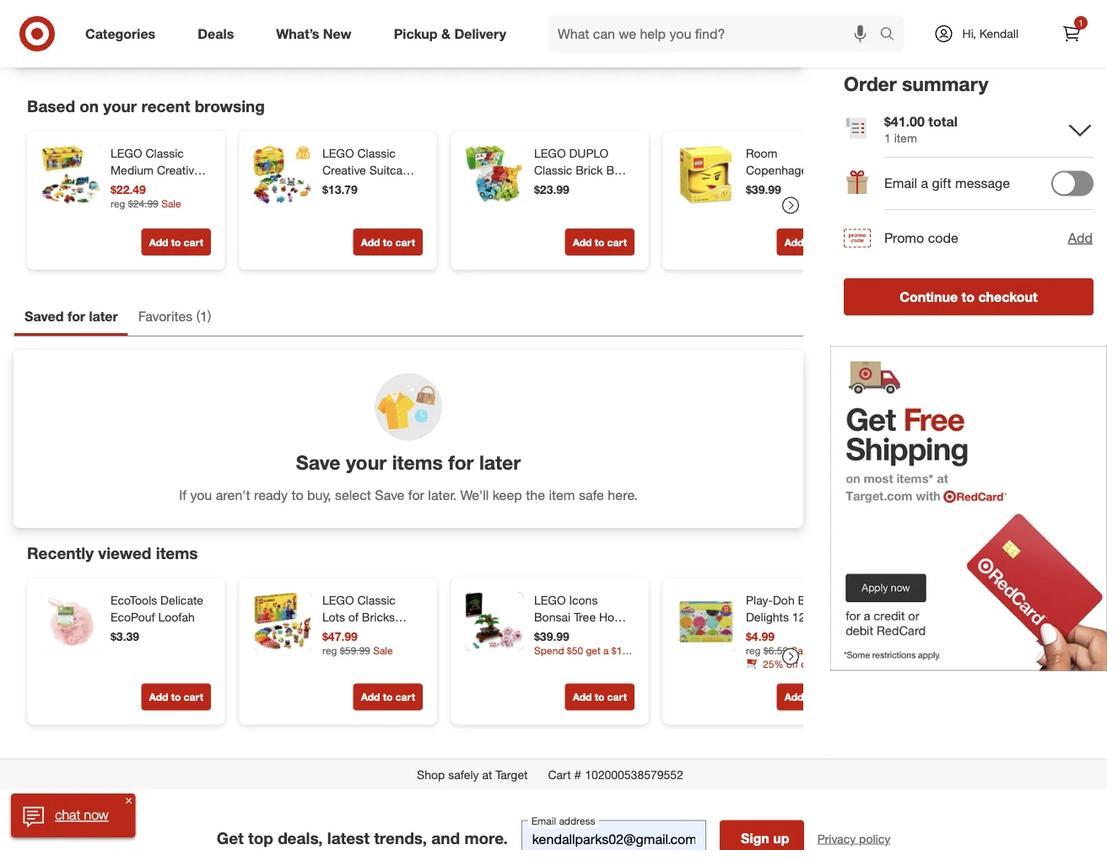 Task type: locate. For each thing, give the bounding box(es) containing it.
1 vertical spatial items
[[156, 543, 198, 563]]

1 vertical spatial later
[[89, 309, 118, 325]]

classic up suitcase
[[357, 146, 396, 161]]

book
[[782, 671, 805, 683]]

save for later
[[180, 16, 240, 29]]

classic
[[146, 146, 184, 161], [357, 146, 396, 161], [534, 163, 572, 178], [357, 593, 396, 608]]

sale
[[161, 197, 181, 210], [373, 644, 393, 657], [791, 644, 811, 657]]

2 horizontal spatial sale
[[791, 644, 811, 657]]

0 vertical spatial toys
[[157, 197, 180, 211]]

reg left $24.99
[[111, 197, 125, 210]]

recently viewed items
[[27, 543, 198, 563]]

1 horizontal spatial items
[[392, 451, 443, 475]]

$39.99 down bonsai
[[534, 630, 570, 644]]

reg inside $22.49 reg $24.99 sale
[[111, 197, 125, 210]]

0 vertical spatial items
[[392, 451, 443, 475]]

lego classic lots of bricks creative building toys set 11030 image
[[253, 593, 312, 652], [253, 593, 312, 652]]

2 vertical spatial building
[[369, 627, 412, 642]]

lego up lots
[[322, 593, 354, 608]]

building inside lego classic medium creative brick box building toys for creative play, kids creative kit 10696
[[111, 197, 153, 211]]

set down duplo
[[580, 180, 598, 195]]

to down 10281
[[595, 691, 604, 704]]

room copenhagen lego large 9 x 10 inch plastic storage head | winking image
[[677, 145, 736, 204], [677, 145, 736, 204]]

add button
[[1067, 227, 1094, 248]]

add to cart button down 10281
[[565, 684, 635, 711]]

toys
[[157, 197, 180, 211], [322, 644, 346, 659]]

1 horizontal spatial box
[[606, 163, 627, 178]]

box up $24.99
[[141, 180, 162, 195]]

0 horizontal spatial brick
[[111, 180, 138, 195]]

lego classic creative suitcase 10713
[[322, 146, 415, 195]]

reg for $22.49
[[111, 197, 125, 210]]

0 horizontal spatial sale
[[161, 197, 181, 210]]

add to cart button down 11030
[[353, 684, 423, 711]]

search
[[872, 27, 913, 44]]

later left "what's"
[[220, 16, 240, 29]]

add to cart button for lego classic creative suitcase 10713
[[353, 229, 423, 256]]

2 horizontal spatial reg
[[746, 644, 761, 657]]

add to cart down loofah
[[149, 691, 203, 704]]

0 vertical spatial brick
[[576, 163, 603, 178]]

10
[[746, 197, 759, 211]]

lego inside lego classic lots of bricks creative building toys set 11030
[[322, 593, 354, 608]]

1 vertical spatial 1
[[884, 131, 891, 145]]

save right select on the left of the page
[[375, 487, 405, 503]]

1 horizontal spatial brick
[[576, 163, 603, 178]]

toys down lots
[[322, 644, 346, 659]]

new
[[323, 25, 352, 42]]

1 horizontal spatial your
[[346, 451, 387, 475]]

1 vertical spatial toys
[[322, 644, 346, 659]]

bricks
[[362, 610, 395, 625]]

item inside $41.00 total 1 item
[[894, 131, 917, 145]]

box inside lego duplo classic brick box building set 10913
[[606, 163, 627, 178]]

set inside lego duplo classic brick box building set 10913
[[580, 180, 598, 195]]

kendall
[[980, 26, 1019, 41]]

1 horizontal spatial toys
[[322, 644, 346, 659]]

item right "the"
[[549, 487, 575, 503]]

later
[[220, 16, 240, 29], [89, 309, 118, 325], [479, 451, 521, 475]]

shop safely at target
[[417, 768, 528, 782]]

box
[[606, 163, 627, 178], [141, 180, 162, 195]]

classic up medium
[[146, 146, 184, 161]]

1 vertical spatial brick
[[111, 180, 138, 195]]

0 horizontal spatial later
[[89, 309, 118, 325]]

later inside 'button'
[[220, 16, 240, 29]]

25%
[[763, 658, 784, 671]]

later for save for later
[[220, 16, 240, 29]]

lego up medium
[[111, 146, 142, 161]]

10913
[[534, 197, 567, 211]]

2 vertical spatial later
[[479, 451, 521, 475]]

creative down of
[[322, 627, 366, 642]]

0 vertical spatial box
[[606, 163, 627, 178]]

$22.49
[[111, 182, 146, 197]]

add to cart button for lego icons bonsai tree home décor set 10281
[[565, 684, 635, 711]]

add to cart button down 10913
[[565, 229, 635, 256]]

classic for lego classic lots of bricks creative building toys set 11030
[[357, 593, 396, 608]]

favorites ( 1 )
[[138, 309, 211, 325]]

0 vertical spatial save
[[180, 16, 202, 29]]

1 right favorites
[[200, 309, 208, 325]]

1 vertical spatial $39.99
[[534, 630, 570, 644]]

add to cart for ecotools delicate ecopouf loofah
[[149, 691, 203, 704]]

box down duplo
[[606, 163, 627, 178]]

pickup & delivery
[[394, 25, 506, 42]]

lego for lego duplo classic brick box building set 10913
[[534, 146, 566, 161]]

1 vertical spatial box
[[141, 180, 162, 195]]

categories link
[[71, 15, 177, 52]]

&
[[441, 25, 451, 42]]

privacy
[[818, 832, 856, 847]]

play-doh bright delights 12-pack image
[[677, 593, 736, 652], [677, 593, 736, 652]]

$39.99 down copenhagen
[[746, 182, 781, 197]]

ecotools delicate ecopouf loofah image
[[41, 593, 100, 652], [41, 593, 100, 652]]

more.
[[465, 829, 508, 849]]

lego icons bonsai tree home décor set 10281
[[534, 593, 631, 642]]

ecopouf
[[111, 610, 155, 625]]

x
[[824, 180, 830, 195]]

0 vertical spatial your
[[103, 96, 137, 116]]

add to cart button down the $13.79
[[353, 229, 423, 256]]

add to cart down play,
[[149, 236, 203, 249]]

save for later button
[[173, 9, 248, 36]]

$23.99
[[534, 182, 570, 197]]

25% off one toy or kids' book
[[746, 658, 835, 683]]

deals,
[[278, 829, 323, 849]]

save for save your items for later
[[296, 451, 341, 475]]

to down the lego duplo classic brick box building set 10913 link
[[595, 236, 604, 249]]

reg inside $4.99 reg $6.59 sale
[[746, 644, 761, 657]]

1 vertical spatial building
[[111, 197, 153, 211]]

or
[[746, 671, 755, 683]]

reg left $6.59
[[746, 644, 761, 657]]

to down loofah
[[171, 691, 181, 704]]

lego
[[111, 146, 142, 161], [322, 146, 354, 161], [534, 146, 566, 161], [746, 180, 778, 195], [322, 593, 354, 608], [534, 593, 566, 608]]

set down tree
[[569, 627, 587, 642]]

suitcase
[[369, 163, 415, 178]]

lego icons bonsai tree home décor set 10281 image
[[465, 593, 524, 652], [465, 593, 524, 652]]

0 horizontal spatial 1
[[200, 309, 208, 325]]

0 vertical spatial item
[[894, 131, 917, 145]]

add to cart button down play,
[[141, 229, 211, 256]]

classic inside lego classic medium creative brick box building toys for creative play, kids creative kit 10696
[[146, 146, 184, 161]]

browsing
[[195, 96, 265, 116]]

lego inside lego icons bonsai tree home décor set 10281
[[534, 593, 566, 608]]

1 horizontal spatial save
[[296, 451, 341, 475]]

2 vertical spatial 1
[[200, 309, 208, 325]]

sale up play,
[[161, 197, 181, 210]]

item
[[894, 131, 917, 145], [549, 487, 575, 503]]

save right the "categories" link
[[180, 16, 202, 29]]

later up "keep"
[[479, 451, 521, 475]]

set inside lego icons bonsai tree home décor set 10281
[[569, 627, 587, 642]]

chat
[[55, 807, 80, 824]]

add to cart button for lego classic medium creative brick box building toys for creative play, kids creative kit 10696
[[141, 229, 211, 256]]

add to cart down 11030
[[361, 691, 415, 704]]

1 right kendall
[[1079, 17, 1083, 28]]

cart for lego classic medium creative brick box building toys for creative play, kids creative kit 10696
[[184, 236, 203, 249]]

classic inside lego classic lots of bricks creative building toys set 11030
[[357, 593, 396, 608]]

at
[[482, 768, 492, 782]]

sale inside $22.49 reg $24.99 sale
[[161, 197, 181, 210]]

1 vertical spatial save
[[296, 451, 341, 475]]

your up select on the left of the page
[[346, 451, 387, 475]]

add to cart button for lego classic lots of bricks creative building toys set 11030
[[353, 684, 423, 711]]

change
[[429, 16, 471, 31]]

0 vertical spatial building
[[534, 180, 577, 195]]

order summary
[[844, 72, 989, 95]]

1 horizontal spatial later
[[220, 16, 240, 29]]

cart item ready to fulfill group
[[14, 0, 803, 67]]

toys inside lego classic lots of bricks creative building toys set 11030
[[322, 644, 346, 659]]

save inside save for later 'button'
[[180, 16, 202, 29]]

0 horizontal spatial your
[[103, 96, 137, 116]]

$59.99
[[340, 644, 370, 657]]

0 horizontal spatial items
[[156, 543, 198, 563]]

toys inside lego classic medium creative brick box building toys for creative play, kids creative kit 10696
[[157, 197, 180, 211]]

1 horizontal spatial building
[[369, 627, 412, 642]]

add to cart
[[149, 236, 203, 249], [149, 691, 203, 704], [361, 691, 415, 704], [573, 691, 627, 704]]

reg left "$59.99"
[[322, 644, 337, 657]]

add to cart button down loofah
[[141, 684, 211, 711]]

viewed
[[98, 543, 151, 563]]

1 horizontal spatial item
[[894, 131, 917, 145]]

chat now button
[[11, 794, 136, 838]]

creative up 10713
[[322, 163, 366, 178]]

promo
[[884, 229, 924, 246]]

0 vertical spatial $39.99
[[746, 182, 781, 197]]

if
[[179, 487, 187, 503]]

building inside lego classic lots of bricks creative building toys set 11030
[[369, 627, 412, 642]]

2 horizontal spatial save
[[375, 487, 405, 503]]

0 vertical spatial 1
[[1079, 17, 1083, 28]]

creative inside lego classic lots of bricks creative building toys set 11030
[[322, 627, 366, 642]]

None text field
[[521, 821, 706, 851]]

lego duplo classic brick box building set 10913 image
[[465, 145, 524, 204], [465, 145, 524, 204]]

$41.00 total 1 item
[[884, 113, 958, 145]]

play-doh bright delights 12-pack link
[[746, 593, 843, 626]]

0 horizontal spatial item
[[549, 487, 575, 503]]

0 horizontal spatial building
[[111, 197, 153, 211]]

1 horizontal spatial sale
[[373, 644, 393, 657]]

9
[[814, 180, 821, 195]]

save
[[180, 16, 202, 29], [296, 451, 341, 475], [375, 487, 405, 503]]

reg inside $47.99 reg $59.99 sale
[[322, 644, 337, 657]]

2 vertical spatial save
[[375, 487, 405, 503]]

later for saved for later
[[89, 309, 118, 325]]

sale for set
[[373, 644, 393, 657]]

lego up $23.99
[[534, 146, 566, 161]]

later right saved
[[89, 309, 118, 325]]

and
[[431, 829, 460, 849]]

classic inside lego classic creative suitcase 10713
[[357, 146, 396, 161]]

(
[[196, 309, 200, 325]]

lego inside lego duplo classic brick box building set 10913
[[534, 146, 566, 161]]

to left buy,
[[292, 487, 303, 503]]

1 horizontal spatial 1
[[884, 131, 891, 145]]

2 horizontal spatial later
[[479, 451, 521, 475]]

building for lego classic lots of bricks creative building toys set 11030
[[369, 627, 412, 642]]

hi, kendall
[[963, 26, 1019, 41]]

2 horizontal spatial building
[[534, 180, 577, 195]]

$4.99
[[746, 630, 775, 644]]

set left 11030
[[349, 644, 367, 659]]

to down suitcase
[[383, 236, 393, 249]]

item down "$41.00"
[[894, 131, 917, 145]]

1 horizontal spatial reg
[[322, 644, 337, 657]]

0 horizontal spatial save
[[180, 16, 202, 29]]

checkout
[[978, 288, 1038, 305]]

room copenhagen lego large 9 x 10 inch plastic storage head | winking link
[[746, 145, 843, 245]]

0 horizontal spatial reg
[[111, 197, 125, 210]]

items up delicate
[[156, 543, 198, 563]]

if you aren't ready to buy, select save for later. we'll keep the item safe here.
[[179, 487, 638, 503]]

toy
[[821, 658, 835, 671]]

lego inside lego classic creative suitcase 10713
[[322, 146, 354, 161]]

1 inside $41.00 total 1 item
[[884, 131, 891, 145]]

to down 11030
[[383, 691, 393, 704]]

email
[[884, 175, 917, 191]]

lego up bonsai
[[534, 593, 566, 608]]

items up the if you aren't ready to buy, select save for later. we'll keep the item safe here.
[[392, 451, 443, 475]]

1 down "$41.00"
[[884, 131, 891, 145]]

head
[[790, 214, 819, 228]]

sale inside $47.99 reg $59.99 sale
[[373, 644, 393, 657]]

$47.99 reg $59.99 sale
[[322, 630, 393, 657]]

save up buy,
[[296, 451, 341, 475]]

lego classic creative suitcase 10713 image
[[253, 145, 312, 204], [253, 145, 312, 204]]

brick inside lego classic medium creative brick box building toys for creative play, kids creative kit 10696
[[111, 180, 138, 195]]

saved
[[24, 309, 64, 325]]

1 for favorites ( 1 )
[[200, 309, 208, 325]]

get top deals, latest trends, and more.
[[217, 829, 508, 849]]

classic up bricks
[[357, 593, 396, 608]]

add to cart down 10281
[[573, 691, 627, 704]]

classic up $23.99
[[534, 163, 572, 178]]

kids'
[[758, 671, 779, 683]]

$39.99
[[746, 182, 781, 197], [534, 630, 570, 644]]

what's new
[[276, 25, 352, 42]]

set
[[580, 180, 598, 195], [569, 627, 587, 642], [349, 644, 367, 659]]

0 horizontal spatial toys
[[157, 197, 180, 211]]

0 horizontal spatial box
[[141, 180, 162, 195]]

lego classic medium creative brick box building toys for creative play, kids creative kit 10696 image
[[41, 145, 100, 204], [41, 145, 100, 204]]

lego classic lots of bricks creative building toys set 11030 link
[[322, 593, 419, 659]]

sale for for
[[161, 197, 181, 210]]

bright
[[798, 593, 830, 608]]

for inside save for later 'button'
[[205, 16, 217, 29]]

1 vertical spatial set
[[569, 627, 587, 642]]

add inside the $23.99 add to cart
[[573, 236, 592, 249]]

2 vertical spatial set
[[349, 644, 367, 659]]

0 vertical spatial set
[[580, 180, 598, 195]]

toys up play,
[[157, 197, 180, 211]]

plastic
[[788, 197, 824, 211]]

brick down duplo
[[576, 163, 603, 178]]

chat now dialog
[[11, 794, 136, 838]]

$3.39
[[111, 630, 139, 644]]

lego inside lego classic medium creative brick box building toys for creative play, kids creative kit 10696
[[111, 146, 142, 161]]

lego up 10713
[[322, 146, 354, 161]]

sale right "$59.99"
[[373, 644, 393, 657]]

your right on
[[103, 96, 137, 116]]

lego up '10'
[[746, 180, 778, 195]]

safe
[[579, 487, 604, 503]]

sale inside $4.99 reg $6.59 sale
[[791, 644, 811, 657]]

play-
[[746, 593, 773, 608]]

sale up one
[[791, 644, 811, 657]]

brick down medium
[[111, 180, 138, 195]]

10696
[[111, 247, 143, 262]]

0 vertical spatial later
[[220, 16, 240, 29]]

based on your recent browsing
[[27, 96, 265, 116]]



Task type: vqa. For each thing, say whether or not it's contained in the screenshot.
at LA Sunset
no



Task type: describe. For each thing, give the bounding box(es) containing it.
set inside lego classic lots of bricks creative building toys set 11030
[[349, 644, 367, 659]]

keep
[[493, 487, 522, 503]]

categories
[[85, 25, 155, 42]]

lego for lego classic medium creative brick box building toys for creative play, kids creative kit 10696
[[111, 146, 142, 161]]

0 horizontal spatial $39.99
[[534, 630, 570, 644]]

1 vertical spatial item
[[549, 487, 575, 503]]

bonsai
[[534, 610, 571, 625]]

to inside the $23.99 add to cart
[[595, 236, 604, 249]]

add to cart button for lego duplo classic brick box building set 10913
[[565, 229, 635, 256]]

search button
[[872, 15, 913, 56]]

12-
[[792, 610, 810, 625]]

cart for lego classic lots of bricks creative building toys set 11030
[[395, 691, 415, 704]]

lego inside room copenhagen lego large 9 x 10 inch plastic storage head | winking
[[746, 180, 778, 195]]

toys for creative
[[322, 644, 346, 659]]

lego for lego icons bonsai tree home décor set 10281
[[534, 593, 566, 608]]

continue to checkout button
[[844, 278, 1094, 315]]

a
[[921, 175, 928, 191]]

off
[[787, 658, 798, 671]]

aren't
[[216, 487, 250, 503]]

$23.99 add to cart
[[534, 182, 627, 249]]

you
[[190, 487, 212, 503]]

continue to checkout
[[900, 288, 1038, 305]]

top
[[248, 829, 273, 849]]

1 link
[[1053, 15, 1090, 52]]

brick inside lego duplo classic brick box building set 10913
[[576, 163, 603, 178]]

✕
[[126, 795, 132, 806]]

get free shipping on hundreds of thousands of items* with target redcard. apply now for a credit or debit redcard. *some restrictions apply. image
[[830, 346, 1107, 672]]

not available radio
[[406, 7, 423, 24]]

building inside lego duplo classic brick box building set 10913
[[534, 180, 577, 195]]

creative inside lego classic creative suitcase 10713
[[322, 163, 366, 178]]

cart for lego icons bonsai tree home décor set 10281
[[607, 691, 627, 704]]

add to cart for lego icons bonsai tree home décor set 10281
[[573, 691, 627, 704]]

add to cart button for ecotools delicate ecopouf loofah
[[141, 684, 211, 711]]

latest
[[327, 829, 370, 849]]

trends,
[[374, 829, 427, 849]]

creative down play,
[[137, 230, 181, 245]]

kit
[[184, 230, 198, 245]]

classic for lego classic creative suitcase 10713
[[357, 146, 396, 161]]

1 vertical spatial your
[[346, 451, 387, 475]]

10281
[[591, 627, 623, 642]]

privacy policy link
[[818, 831, 891, 848]]

)
[[208, 309, 211, 325]]

play-doh bright delights 12-pack
[[746, 593, 836, 625]]

for inside lego classic medium creative brick box building toys for creative play, kids creative kit 10696
[[184, 197, 198, 211]]

reg for $47.99
[[322, 644, 337, 657]]

save your items for later
[[296, 451, 521, 475]]

box inside lego classic medium creative brick box building toys for creative play, kids creative kit 10696
[[141, 180, 162, 195]]

add to cart for lego classic lots of bricks creative building toys set 11030
[[361, 691, 415, 704]]

to left kit
[[171, 236, 181, 249]]

#
[[574, 768, 582, 782]]

doh
[[773, 593, 795, 608]]

sign up
[[741, 831, 790, 847]]

lego for lego classic creative suitcase 10713
[[322, 146, 354, 161]]

add to cart for lego classic medium creative brick box building toys for creative play, kids creative kit 10696
[[149, 236, 203, 249]]

ecotools delicate ecopouf loofah $3.39
[[111, 593, 203, 644]]

privacy policy
[[818, 832, 891, 847]]

policy
[[859, 832, 891, 847]]

set for tree
[[569, 627, 587, 642]]

building for lego classic medium creative brick box building toys for creative play, kids creative kit 10696
[[111, 197, 153, 211]]

of
[[348, 610, 359, 625]]

to right continue
[[962, 288, 975, 305]]

favorites
[[138, 309, 193, 325]]

ready
[[254, 487, 288, 503]]

now
[[84, 807, 109, 824]]

change store
[[429, 16, 501, 31]]

items for viewed
[[156, 543, 198, 563]]

set for brick
[[580, 180, 598, 195]]

lego classic medium creative brick box building toys for creative play, kids creative kit 10696 link
[[111, 145, 208, 262]]

save for save for later
[[180, 16, 202, 29]]

later.
[[428, 487, 457, 503]]

add inside $13.79 add to cart
[[361, 236, 380, 249]]

for inside saved for later link
[[67, 309, 85, 325]]

1 for $41.00 total 1 item
[[884, 131, 891, 145]]

toys for box
[[157, 197, 180, 211]]

add inside button
[[1068, 229, 1093, 246]]

cart inside the $23.99 add to cart
[[607, 236, 627, 249]]

deals link
[[183, 15, 255, 52]]

classic for lego classic medium creative brick box building toys for creative play, kids creative kit 10696
[[146, 146, 184, 161]]

deals
[[198, 25, 234, 42]]

11030
[[370, 644, 403, 659]]

cart inside $13.79 add to cart
[[395, 236, 415, 249]]

décor
[[534, 627, 566, 642]]

cart # 102000538579552
[[548, 768, 684, 782]]

up
[[773, 831, 790, 847]]

to inside $13.79 add to cart
[[383, 236, 393, 249]]

1 horizontal spatial $39.99
[[746, 182, 781, 197]]

total
[[929, 113, 958, 129]]

lego duplo classic brick box building set 10913
[[534, 146, 627, 211]]

buy,
[[307, 487, 331, 503]]

2 horizontal spatial 1
[[1079, 17, 1083, 28]]

creative up kids at the left of the page
[[111, 214, 154, 228]]

$13.79
[[322, 182, 358, 197]]

sign
[[741, 831, 769, 847]]

ecotools
[[111, 593, 157, 608]]

gift
[[932, 175, 952, 191]]

pickup & delivery link
[[379, 15, 527, 52]]

What can we help you find? suggestions appear below search field
[[548, 15, 884, 52]]

one
[[801, 658, 818, 671]]

|
[[822, 214, 825, 228]]

tree
[[574, 610, 596, 625]]

email a gift message
[[884, 175, 1010, 191]]

classic inside lego duplo classic brick box building set 10913
[[534, 163, 572, 178]]

shop
[[417, 768, 445, 782]]

$24.99
[[128, 197, 158, 210]]

items for your
[[392, 451, 443, 475]]

we'll
[[460, 487, 489, 503]]

loofah
[[158, 610, 195, 625]]

lego classic medium creative brick box building toys for creative play, kids creative kit 10696
[[111, 146, 201, 262]]

10713
[[322, 180, 355, 195]]

icons
[[569, 593, 598, 608]]

creative up $22.49 reg $24.99 sale in the left top of the page
[[157, 163, 201, 178]]

$13.79 add to cart
[[322, 182, 415, 249]]

what's new link
[[262, 15, 373, 52]]

lego for lego classic lots of bricks creative building toys set 11030
[[322, 593, 354, 608]]

duplo
[[569, 146, 609, 161]]

102000538579552
[[585, 768, 684, 782]]

get
[[217, 829, 244, 849]]

play,
[[158, 214, 181, 228]]

store
[[474, 16, 501, 31]]

summary
[[902, 72, 989, 95]]

$6.59
[[764, 644, 788, 657]]

✕ button
[[122, 794, 136, 808]]

cart for ecotools delicate ecopouf loofah
[[184, 691, 203, 704]]



